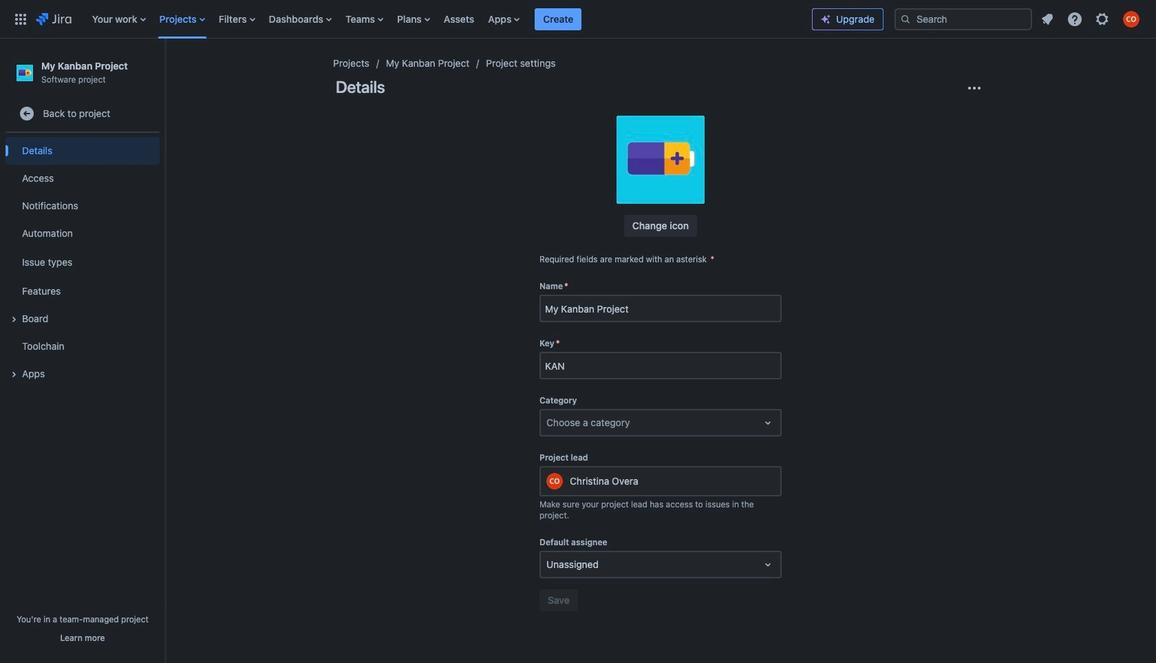Task type: describe. For each thing, give the bounding box(es) containing it.
more image
[[967, 80, 983, 96]]

settings image
[[1095, 11, 1111, 27]]

your profile and settings image
[[1124, 11, 1140, 27]]

open image
[[760, 556, 777, 573]]

2 expand image from the top
[[6, 366, 22, 383]]

sidebar navigation image
[[150, 55, 180, 83]]

project avatar image
[[617, 116, 705, 204]]

search image
[[901, 13, 912, 24]]

help image
[[1067, 11, 1084, 27]]



Task type: vqa. For each thing, say whether or not it's contained in the screenshot.
Search Projects text field
no



Task type: locate. For each thing, give the bounding box(es) containing it.
open image
[[760, 415, 777, 431]]

Search field
[[895, 8, 1033, 30]]

group inside sidebar element
[[6, 133, 160, 392]]

1 horizontal spatial list
[[1036, 7, 1149, 31]]

banner
[[0, 0, 1157, 39]]

expand image
[[6, 311, 22, 328], [6, 366, 22, 383]]

jira image
[[36, 11, 71, 27], [36, 11, 71, 27]]

0 vertical spatial expand image
[[6, 311, 22, 328]]

notifications image
[[1040, 11, 1056, 27]]

1 expand image from the top
[[6, 311, 22, 328]]

None text field
[[547, 416, 549, 430], [547, 558, 549, 572], [547, 416, 549, 430], [547, 558, 549, 572]]

None search field
[[895, 8, 1033, 30]]

sidebar element
[[0, 39, 165, 663]]

list item
[[535, 0, 582, 38]]

0 horizontal spatial list
[[85, 0, 813, 38]]

appswitcher icon image
[[12, 11, 29, 27]]

1 vertical spatial expand image
[[6, 366, 22, 383]]

None field
[[541, 296, 781, 321], [541, 353, 781, 378], [541, 296, 781, 321], [541, 353, 781, 378]]

primary element
[[8, 0, 813, 38]]

list
[[85, 0, 813, 38], [1036, 7, 1149, 31]]

group
[[6, 133, 160, 392]]



